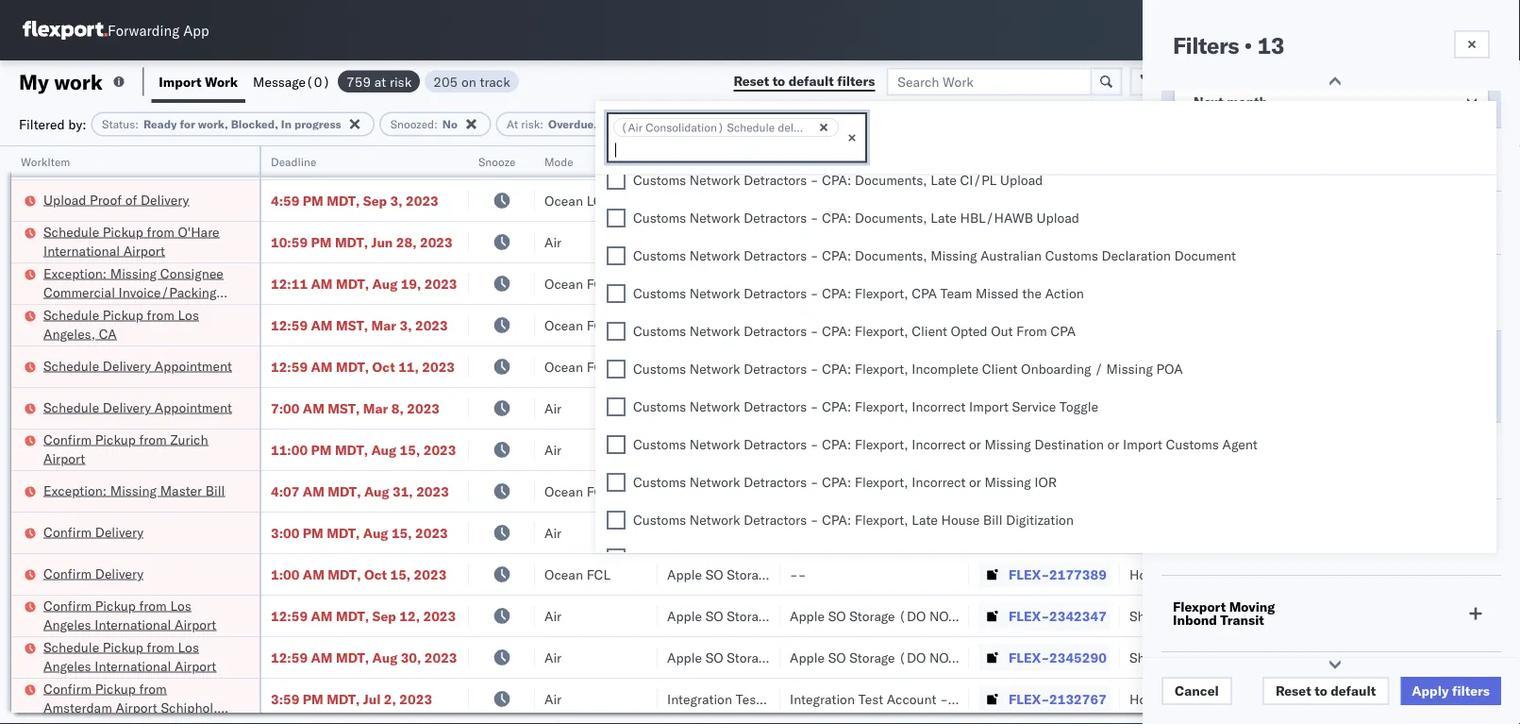 Task type: describe. For each thing, give the bounding box(es) containing it.
on up quote
[[952, 524, 972, 541]]

0 horizontal spatial risk
[[390, 73, 412, 90]]

workitem button
[[11, 150, 241, 169]]

Search Work text field
[[887, 68, 1093, 96]]

airport inside confirm pickup from zurich airport
[[43, 450, 85, 466]]

upload down id
[[1001, 172, 1044, 189]]

test for 7:00 am mst, mar 8, 2023
[[859, 400, 884, 416]]

schedule delivery appointment button for 7:00 am mst, mar 8, 2023
[[43, 398, 232, 419]]

2345290
[[1050, 649, 1107, 666]]

2 confirm from the top
[[43, 523, 92, 540]]

2177389 for 1:00 am mdt, oct 15, 2023
[[1050, 566, 1107, 582]]

at
[[375, 73, 386, 90]]

12:59 am mdt, sep 12, 2023
[[271, 608, 456, 624]]

2177389 for 12:59 am mdt, oct 11, 2023
[[1050, 358, 1107, 375]]

test for 4:07 am mdt, aug 31, 2023
[[849, 483, 874, 499]]

3 : from the left
[[540, 117, 544, 131]]

1 flex- from the top
[[1009, 151, 1050, 167]]

account for 10:59 pm mdt, jun 28, 2023
[[887, 234, 937, 250]]

to for reset to default
[[1315, 683, 1328, 699]]

flex- for 1:00 am mdt, oct 15, 2023
[[1009, 566, 1050, 582]]

filters
[[1173, 31, 1240, 59]]

shanghai pudong international airport for flex-2345290
[[1130, 649, 1360, 666]]

missing right /
[[1107, 361, 1153, 378]]

lagerfeld for flex-2132767
[[980, 691, 1036, 707]]

client name
[[667, 154, 731, 169]]

/
[[1095, 361, 1103, 378]]

8,
[[392, 400, 404, 416]]

the
[[1023, 286, 1042, 302]]

zurich
[[170, 431, 208, 447]]

7:00 for 7:00 am mst, mar 8, 2023
[[271, 400, 300, 416]]

1 integration test account - karl lagerfeld from the top
[[790, 151, 1036, 167]]

apple so storage (do not use) for 1:00 am mdt, oct 15, 2023
[[667, 566, 871, 582]]

3 resize handle column header from the left
[[513, 146, 535, 724]]

confirm for amsterdam
[[43, 680, 92, 697]]

batch
[[1416, 73, 1453, 90]]

client name button
[[658, 150, 762, 169]]

customs for customs network detractors - cpa: flexport, cpa team missed the action
[[633, 286, 687, 302]]

ag up customs network detractors - cpa: flexport, late quote acceptance
[[852, 524, 871, 541]]

resize handle column header for consignee button
[[947, 146, 970, 724]]

flexport demo consignee for 4:07 am mdt, aug 31, 2023
[[667, 483, 822, 499]]

snoozed : no
[[391, 117, 458, 131]]

consignee down the customs network detractors - cpa: documents, missing australian customs declaration document on the top
[[877, 275, 941, 292]]

apple for 12:59 am mdt, aug 30, 2023
[[667, 649, 702, 666]]

network for customs network detractors - cpa: flexport, incorrect import service toggle
[[690, 399, 741, 415]]

pudong for flex-2342347
[[1190, 608, 1235, 624]]

Search Shipments (/) text field
[[1159, 16, 1342, 44]]

confirm pickup from zurich airport
[[43, 431, 208, 466]]

customs for customs network detractors - cpa: flexport, client opted out from cpa
[[633, 323, 687, 340]]

exception type
[[1173, 354, 1269, 371]]

upload proof of delivery button
[[43, 190, 189, 211]]

schedule pickup from o'hare international airport link
[[43, 222, 235, 260]]

international inside schedule pickup from o'hare international airport
[[43, 242, 120, 259]]

2 flex-2166988 from the top
[[1009, 400, 1107, 416]]

not for 1:00 am mdt, oct 15, 2023
[[807, 566, 833, 582]]

trading for cascade trading
[[723, 192, 767, 209]]

3, for sep
[[390, 192, 403, 209]]

bill inside button
[[206, 482, 225, 498]]

ag up customs network detractors - cpa: flexport, incorrect or missing ior
[[852, 441, 871, 458]]

1 confirm delivery link from the top
[[43, 523, 144, 541]]

reset to default filters
[[734, 73, 875, 89]]

detractors for customs network detractors - cpa: flexport, incorrect or missing destination or import customs agent
[[744, 437, 807, 453]]

incorrect for ior
[[912, 474, 966, 491]]

confirm for los
[[43, 597, 92, 614]]

mdt, for 12:59 am mdt, aug 30, 2023
[[336, 649, 369, 666]]

reset for reset to default
[[1276, 683, 1312, 699]]

bicu1234565, for 12:59 am mst, mar 3, 2023
[[1319, 316, 1412, 333]]

1919146
[[1050, 483, 1107, 499]]

1:00 am mdt, oct 15, 2023
[[271, 566, 447, 582]]

flexport, for /
[[855, 361, 909, 378]]

consignee down customs network detractors - cpa: flexport, incorrect or missing destination or import customs agent
[[877, 483, 941, 499]]

resize handle column header for deadline button
[[447, 146, 469, 724]]

name
[[701, 154, 731, 169]]

19,
[[401, 275, 421, 292]]

mbl/mawb nu button
[[1432, 150, 1521, 169]]

flex-1911466 for 12:11 am mdt, aug 19, 2023
[[1009, 275, 1107, 292]]

2023 for 3:00 pm mdt, aug 15, 2023
[[415, 524, 448, 541]]

account for 3:59 pm mdt, jul 2, 2023
[[887, 691, 937, 707]]

on
[[462, 73, 477, 90]]

deadline
[[271, 154, 317, 169]]

not for 12:59 am mdt, sep 12, 2023
[[807, 608, 833, 624]]

international right inbond
[[1238, 608, 1315, 624]]

10 resize handle column header from the left
[[1487, 146, 1510, 724]]

exception
[[1226, 73, 1287, 90]]

ningbo
[[1130, 275, 1173, 292]]

id
[[1003, 154, 1015, 169]]

flex-2132767
[[1009, 691, 1107, 707]]

international inside confirm pickup from los angeles international airport
[[95, 616, 171, 633]]

detractors for customs network detractors - cpa: flexport, cpa team missed the action
[[744, 286, 807, 302]]

flex- for 4:59 pm mdt, sep 3, 2023
[[1009, 192, 1050, 209]]

reset for reset to default filters
[[734, 73, 770, 89]]

2 2166988 from the top
[[1050, 400, 1107, 416]]

jun
[[371, 234, 393, 250]]

upload inside upload customs clearance documents
[[43, 140, 86, 157]]

0 horizontal spatial cpa
[[912, 286, 937, 302]]

at risk : overdue, due soon
[[507, 117, 651, 131]]

flex-2389713
[[1009, 441, 1107, 458]]

lcl
[[587, 192, 610, 209]]

airport up reset to default
[[1318, 649, 1360, 666]]

fcl for 12:59 am mdt, oct 11, 2023
[[587, 358, 611, 375]]

mar for 3,
[[372, 317, 397, 333]]

inbond
[[1173, 612, 1218, 628]]

ocean fcl for 4:07 am mdt, aug 31, 2023
[[545, 483, 611, 499]]

missing left ior
[[985, 474, 1032, 491]]

3 schedule from the top
[[43, 357, 99, 374]]

missing inside "exception: missing consignee commercial invoice/packing list"
[[110, 265, 157, 281]]

next
[[1194, 93, 1224, 110]]

2389713
[[1050, 441, 1107, 458]]

reset to default button
[[1263, 677, 1390, 705]]

2023 for 3:59 pm mdt, jul 2, 2023
[[400, 691, 432, 707]]

import right '2389713'
[[1123, 437, 1163, 453]]

trading for cascade trading ltd.
[[845, 192, 890, 209]]

air for 11:00 pm mdt, aug 15, 2023
[[545, 441, 562, 458]]

integration for 3:00 pm mdt, aug 15, 2023
[[790, 524, 855, 541]]

on up customs network detractors - cpa: flexport, incorrect or missing ior
[[829, 441, 849, 458]]

flexport, for digitization
[[855, 512, 909, 529]]

ocean fcl for 12:59 am mdt, oct 11, 2023
[[545, 358, 611, 375]]

actions
[[1464, 154, 1503, 169]]

ocean lcl
[[545, 192, 610, 209]]

schedule delivery appointment button for 12:59 am mdt, oct 11, 2023
[[43, 356, 232, 377]]

airport down gvcu5265864
[[1318, 608, 1360, 624]]

flex-1919146
[[1009, 483, 1107, 499]]

7:00 am mst, mar 8, 2023
[[271, 400, 440, 416]]

customs for customs network detractors - cpa: documents, late hbl/hawb upload
[[633, 210, 687, 227]]

delivery right of
[[141, 191, 189, 208]]

1 vertical spatial risk
[[521, 117, 540, 131]]

(0)
[[306, 73, 330, 90]]

2 confirm delivery link from the top
[[43, 564, 144, 583]]

1 vertical spatial bill
[[984, 512, 1003, 529]]

status : ready for work, blocked, in progress
[[102, 117, 341, 131]]

cascade for cascade trading
[[667, 192, 719, 209]]

deadline button
[[262, 150, 450, 169]]

2221222
[[1050, 234, 1107, 250]]

flex- for 7:00 am mst, mar 8, 2023
[[1009, 400, 1050, 416]]

1 horizontal spatial cpa
[[1051, 323, 1076, 340]]

31,
[[393, 483, 413, 499]]

apply
[[1413, 683, 1450, 699]]

airport inside confirm pickup from amsterdam airport schiphol, haarlemmermeer, netherlands
[[116, 699, 157, 716]]

test for 3:00 pm mdt, aug 15, 2023
[[859, 524, 884, 541]]

detractors for customs network detractors - cpa: documents, late ci/pl upload
[[744, 172, 807, 189]]

flexport inside flexport import customs
[[1173, 522, 1227, 539]]

cancel button
[[1162, 677, 1233, 705]]

customs inside flexport import customs
[[1173, 535, 1229, 552]]

no
[[443, 117, 458, 131]]

on up customs network detractors - cpa: flexport, late quote acceptance
[[829, 524, 849, 541]]

exception: missing consignee commercial invoice/packing list
[[43, 265, 224, 319]]

1 confirm delivery button from the top
[[43, 523, 144, 543]]

confirm pickup from amsterdam airport schiphol, haarlemmermeer, netherlands
[[43, 680, 228, 724]]

kong for 12:59 am mdt, oct 11, 2023
[[1165, 358, 1196, 375]]

missing down the service
[[985, 437, 1032, 453]]

8 resize handle column header from the left
[[1287, 146, 1309, 724]]

1:00
[[271, 566, 300, 582]]

detractors for customs network detractors - cpa: flexport, incorrect import service toggle
[[744, 399, 807, 415]]

of
[[125, 191, 137, 208]]

test for 11:00 pm mdt, aug 15, 2023
[[859, 441, 884, 458]]

flexport, for from
[[855, 323, 909, 340]]

at
[[507, 117, 518, 131]]

message
[[253, 73, 306, 90]]

consignee inside "exception: missing consignee commercial invoice/packing list"
[[160, 265, 224, 281]]

airport inside confirm pickup from los angeles international airport
[[175, 616, 216, 633]]

swarovski
[[952, 234, 1012, 250]]

consignee up customs network detractors - cpa: flexport, client opted out from cpa
[[759, 275, 822, 292]]

mdt, for 12:11 am mdt, aug 19, 2023
[[336, 275, 369, 292]]

upload proof of delivery
[[43, 191, 189, 208]]

batch action button
[[1387, 68, 1510, 96]]

opted
[[951, 323, 988, 340]]

mbl/mawb nu
[[1442, 154, 1521, 169]]

customs network detractors - cpa: flexport, late quote acceptance
[[633, 550, 1052, 566]]

consignee down customs network detractors - cpa: flexport, cpa team missed the action on the top of the page
[[759, 317, 822, 333]]

fcl for 4:07 am mdt, aug 31, 2023
[[587, 483, 611, 499]]

customs for customs network detractors - cpa: documents, missing australian customs declaration document
[[633, 248, 687, 264]]

mode
[[545, 154, 574, 169]]

airport inside schedule pickup from o'hare international airport
[[123, 242, 165, 259]]

container numbers button
[[1309, 143, 1413, 177]]

from for schedule pickup from los angeles international airport
[[147, 639, 175, 655]]

demo for 12:59 am mst, mar 3, 2023
[[720, 317, 755, 333]]

os
[[1467, 23, 1486, 37]]

2023 for 7:00 am mst, mar 11, 2023
[[415, 151, 448, 167]]

missing down 'confirm pickup from zurich airport' button at the bottom left
[[110, 482, 157, 498]]

1 horizontal spatial client
[[912, 323, 948, 340]]

international down transit
[[1238, 649, 1315, 666]]

missing up the team
[[931, 248, 978, 264]]

for
[[180, 117, 195, 131]]

flexport, for ior
[[855, 474, 909, 491]]

ag left flex-2389713
[[975, 441, 993, 458]]

1 cpa: from the top
[[822, 172, 852, 189]]

11:00
[[271, 441, 308, 458]]

schedule delivery appointment for 7:00 am mst, mar 8, 2023
[[43, 399, 232, 415]]

overdue,
[[548, 117, 598, 131]]

mdt, for 1:00 am mdt, oct 15, 2023
[[328, 566, 361, 582]]

bookings test consignee for 12:11 am mdt, aug 19, 2023
[[790, 275, 941, 292]]

aug for 12:59 am mdt, aug 30, 2023
[[373, 649, 398, 666]]

flexport import customs
[[1173, 522, 1273, 552]]

schiphol,
[[161, 699, 218, 716]]

appointment for 12:59 am mdt, oct 11, 2023
[[155, 357, 232, 374]]

clearance
[[146, 140, 207, 157]]

from for schedule pickup from o'hare international airport
[[147, 223, 175, 240]]

apple so storage (do not use) for 12:59 am mdt, oct 11, 2023
[[667, 358, 871, 375]]

11 cpa: from the top
[[822, 550, 852, 566]]

numbers
[[1319, 162, 1366, 176]]

flexport, for the
[[855, 286, 909, 302]]

2124373
[[1050, 192, 1107, 209]]

by:
[[68, 116, 86, 132]]

exception: missing master bill button
[[43, 481, 225, 502]]

12:59 am mdt, oct 11, 2023
[[271, 358, 455, 375]]

ready
[[143, 117, 177, 131]]

filters • 13
[[1173, 31, 1285, 59]]

shanghai for flex-2342347
[[1130, 608, 1186, 624]]

1 karl from the top
[[952, 151, 976, 167]]

flex-2345290
[[1009, 649, 1107, 666]]

delivery for 2nd the confirm delivery button from the top of the page
[[95, 565, 144, 582]]

digitization
[[1007, 512, 1074, 529]]

flex id button
[[970, 150, 1102, 169]]

onboarding
[[1022, 361, 1092, 378]]

0 horizontal spatial action
[[1046, 286, 1085, 302]]

ca
[[99, 325, 117, 342]]

import left the service
[[970, 399, 1009, 415]]

integration test account - karl lagerfeld for flex-2166988
[[790, 400, 1036, 416]]

aug for 3:00 pm mdt, aug 15, 2023
[[363, 524, 388, 541]]

account for 7:00 am mst, mar 11, 2023
[[887, 151, 937, 167]]

consignee up customs network detractors - cpa: flexport, late house bill digitization
[[759, 483, 822, 499]]

flexport inside flexport moving inbond transit
[[1173, 599, 1227, 615]]

bookings for 4:07 am mdt, aug 31, 2023
[[790, 483, 845, 499]]

7:00 for 7:00 am mst, mar 11, 2023
[[271, 151, 300, 167]]

1 confirm delivery from the top
[[43, 523, 144, 540]]

ag up quote
[[975, 524, 993, 541]]

or for destination
[[970, 437, 982, 453]]

sep for 12,
[[373, 608, 396, 624]]



Task type: locate. For each thing, give the bounding box(es) containing it.
cpa
[[912, 286, 937, 302], [1051, 323, 1076, 340]]

0 vertical spatial pudong
[[1190, 608, 1235, 624]]

1 demo from the top
[[720, 275, 755, 292]]

2 appointment from the top
[[155, 399, 232, 415]]

mar for 11,
[[363, 151, 388, 167]]

team
[[941, 286, 973, 302]]

airport up exception: missing master bill
[[43, 450, 85, 466]]

7 resize handle column header from the left
[[1098, 146, 1121, 724]]

0 vertical spatial flex-2177389
[[1009, 358, 1107, 375]]

0 vertical spatial karl
[[952, 151, 976, 167]]

delivery inside "flexport managed delivery"
[[1173, 459, 1226, 475]]

5 ocean fcl from the top
[[545, 566, 611, 582]]

1 horizontal spatial default
[[1331, 683, 1377, 699]]

ocean fcl for 12:11 am mdt, aug 19, 2023
[[545, 275, 611, 292]]

delivery up confirm pickup from los angeles international airport
[[95, 565, 144, 582]]

2023 right 2,
[[400, 691, 432, 707]]

4 network from the top
[[690, 286, 741, 302]]

los inside confirm pickup from los angeles international airport
[[170, 597, 191, 614]]

3 integration test account - karl lagerfeld from the top
[[790, 691, 1036, 707]]

bill right master
[[206, 482, 225, 498]]

import inside flexport import customs
[[1230, 522, 1273, 539]]

from left o'hare at the left of page
[[147, 223, 175, 240]]

shanghai
[[1130, 608, 1186, 624], [1130, 649, 1186, 666]]

shanghai for flex-2345290
[[1130, 649, 1186, 666]]

sep left 12,
[[373, 608, 396, 624]]

pm for 10:59
[[311, 234, 332, 250]]

pickup inside confirm pickup from zurich airport
[[95, 431, 136, 447]]

filters inside button
[[838, 73, 875, 89]]

2 vertical spatial incorrect
[[912, 474, 966, 491]]

angeles for schedule pickup from los angeles international airport
[[43, 658, 91, 674]]

3, up 28,
[[390, 192, 403, 209]]

2 flex- from the top
[[1009, 192, 1050, 209]]

flex- for 12:11 am mdt, aug 19, 2023
[[1009, 275, 1050, 292]]

upload up documents
[[43, 140, 86, 157]]

0 vertical spatial integration test account - karl lagerfeld
[[790, 151, 1036, 167]]

schedule pickup from o'hare international airport button
[[43, 222, 235, 262]]

3:00
[[271, 524, 300, 541]]

flexport, for destination
[[855, 437, 909, 453]]

1 2177389 from the top
[[1050, 358, 1107, 375]]

1 vertical spatial schedule delivery appointment
[[43, 399, 232, 415]]

client left name
[[667, 154, 698, 169]]

0 vertical spatial hong kong
[[1130, 358, 1196, 375]]

0 horizontal spatial default
[[789, 73, 834, 89]]

schedule delivery appointment button
[[43, 356, 232, 377], [43, 398, 232, 419]]

reset
[[734, 73, 770, 89], [1276, 683, 1312, 699]]

consignee up the customs network detractors - cpa: flexport, incomplete client onboarding / missing poa
[[877, 317, 941, 333]]

2 flexport demo consignee from the top
[[667, 317, 822, 333]]

2 horizontal spatial client
[[983, 361, 1018, 378]]

1 horizontal spatial to
[[1315, 683, 1328, 699]]

ocean for 12:11 am mdt, aug 19, 2023
[[545, 275, 583, 292]]

1 vertical spatial confirm delivery link
[[43, 564, 144, 583]]

4 air from the top
[[545, 441, 562, 458]]

mst, down 12:59 am mdt, oct 11, 2023 in the left of the page
[[328, 400, 360, 416]]

not
[[807, 358, 833, 375], [807, 566, 833, 582], [807, 608, 833, 624], [930, 608, 956, 624], [807, 649, 833, 666], [930, 649, 956, 666]]

13 flex- from the top
[[1009, 649, 1050, 666]]

flexport, up customs network detractors - cpa: flexport, client opted out from cpa
[[855, 286, 909, 302]]

0 vertical spatial shanghai pudong international airport
[[1130, 608, 1360, 624]]

customs for customs network detractors - cpa: flexport, incomplete client onboarding / missing poa
[[633, 361, 687, 378]]

2 cpa: from the top
[[822, 210, 852, 227]]

2 resize handle column header from the left
[[447, 146, 469, 724]]

upload down flex-2124373
[[1037, 210, 1080, 227]]

1 lagerfeld from the top
[[980, 151, 1036, 167]]

network
[[690, 172, 741, 189], [690, 210, 741, 227], [690, 248, 741, 264], [690, 286, 741, 302], [690, 323, 741, 340], [690, 361, 741, 378], [690, 399, 741, 415], [690, 437, 741, 453], [690, 474, 741, 491], [690, 512, 741, 529], [690, 550, 741, 566]]

flexport, down customs network detractors - cpa: flexport, cpa team missed the action on the top of the page
[[855, 323, 909, 340]]

5 air from the top
[[545, 524, 562, 541]]

1 vertical spatial 2166988
[[1050, 400, 1107, 416]]

15, for 3:00 pm mdt, aug 15, 2023
[[392, 524, 412, 541]]

pm right 3:00
[[303, 524, 324, 541]]

mdt, for 4:07 am mdt, aug 31, 2023
[[328, 483, 361, 499]]

6 flexport, from the top
[[855, 474, 909, 491]]

mdt, for 10:59 pm mdt, jun 28, 2023
[[335, 234, 368, 250]]

filtered
[[19, 116, 65, 132]]

action inside button
[[1456, 73, 1498, 90]]

flex- for 4:07 am mdt, aug 31, 2023
[[1009, 483, 1050, 499]]

from up schedule pickup from los angeles international airport link
[[139, 597, 167, 614]]

6 resize handle column header from the left
[[947, 146, 970, 724]]

import inside import work button
[[159, 73, 202, 90]]

schedule inside schedule pickup from o'hare international airport
[[43, 223, 99, 240]]

lagerfeld down onboarding
[[980, 400, 1036, 416]]

3 incorrect from the top
[[912, 474, 966, 491]]

12,
[[400, 608, 420, 624]]

network for customs network detractors - cpa: flexport, client opted out from cpa
[[690, 323, 741, 340]]

trading
[[723, 192, 767, 209], [845, 192, 890, 209]]

11,
[[392, 151, 412, 167], [399, 358, 419, 375]]

0 vertical spatial confirm delivery link
[[43, 523, 144, 541]]

3 bookings test consignee from the top
[[790, 483, 941, 499]]

flex-2221222
[[1009, 234, 1107, 250]]

flexport. image
[[23, 21, 108, 40]]

flex-2166988 button
[[979, 146, 1111, 172], [979, 146, 1111, 172], [979, 395, 1111, 422], [979, 395, 1111, 422]]

2023 for 7:00 am mst, mar 8, 2023
[[407, 400, 440, 416]]

0 vertical spatial angeles
[[43, 616, 91, 633]]

los for schedule pickup from los angeles international airport
[[178, 639, 199, 655]]

angeles inside schedule pickup from los angeles international airport
[[43, 658, 91, 674]]

from inside schedule pickup from los angeles, ca
[[147, 306, 175, 323]]

2 1911466 from the top
[[1050, 317, 1107, 333]]

3 12:59 from the top
[[271, 608, 308, 624]]

flex- up digitization
[[1009, 483, 1050, 499]]

bookings up customs network detractors - cpa: flexport, client opted out from cpa
[[790, 275, 845, 292]]

upload customs clearance documents
[[43, 140, 207, 176]]

bicu1234565,
[[1319, 275, 1412, 291], [1319, 316, 1412, 333]]

integration test account - karl lagerfeld for flex-2132767
[[790, 691, 1036, 707]]

2 vertical spatial karl
[[952, 691, 976, 707]]

delivery for second the confirm delivery button from the bottom
[[95, 523, 144, 540]]

oct up 12:59 am mdt, sep 12, 2023 in the bottom of the page
[[364, 566, 387, 582]]

flex-1911466
[[1009, 275, 1107, 292], [1009, 317, 1107, 333]]

airport inside schedule pickup from los angeles international airport
[[175, 658, 216, 674]]

pickup inside confirm pickup from amsterdam airport schiphol, haarlemmermeer, netherlands
[[95, 680, 136, 697]]

bookings for 12:11 am mdt, aug 19, 2023
[[790, 275, 845, 292]]

1 trading from the left
[[723, 192, 767, 209]]

: right at
[[540, 117, 544, 131]]

1 schedule delivery appointment link from the top
[[43, 356, 232, 375]]

14 flex- from the top
[[1009, 691, 1050, 707]]

flex-2132767 button
[[979, 686, 1111, 712], [979, 686, 1111, 712]]

los up schedule pickup from los angeles international airport link
[[170, 597, 191, 614]]

mar for 8,
[[363, 400, 388, 416]]

pickup inside schedule pickup from los angeles international airport
[[103, 639, 143, 655]]

1 exception: from the top
[[43, 265, 107, 281]]

8 flexport, from the top
[[855, 550, 909, 566]]

exception: missing master bill
[[43, 482, 225, 498]]

schedule delivery appointment down schedule pickup from los angeles, ca button
[[43, 357, 232, 374]]

flex-2342347
[[1009, 608, 1107, 624]]

karl for flex-2166988
[[952, 400, 976, 416]]

apple so storage (do not use) for 12:59 am mdt, aug 30, 2023
[[667, 649, 871, 666]]

air for 12:59 am mdt, sep 12, 2023
[[545, 608, 562, 624]]

4 cpa: from the top
[[822, 286, 852, 302]]

upload down documents
[[43, 191, 86, 208]]

3 fcl from the top
[[587, 358, 611, 375]]

test for 10:59 pm mdt, jun 28, 2023
[[859, 234, 884, 250]]

6 network from the top
[[690, 361, 741, 378]]

exception: missing consignee commercial invoice/packing list button
[[43, 264, 235, 319]]

0 vertical spatial sep
[[363, 192, 387, 209]]

schedule inside schedule pickup from los angeles international airport
[[43, 639, 99, 655]]

1 12:59 from the top
[[271, 317, 308, 333]]

airport up haarlemmermeer,
[[116, 699, 157, 716]]

air for 12:59 am mdt, aug 30, 2023
[[545, 649, 562, 666]]

delivery up confirm pickup from zurich airport on the bottom left of page
[[103, 399, 151, 415]]

confirm inside confirm pickup from los angeles international airport
[[43, 597, 92, 614]]

flex-1911466 down the
[[1009, 317, 1107, 333]]

flex- down australian
[[1009, 275, 1050, 292]]

1 2166988 from the top
[[1050, 151, 1107, 167]]

: left no
[[434, 117, 438, 131]]

2 bookings from the top
[[790, 317, 845, 333]]

flex-2124373 button
[[979, 187, 1111, 214], [979, 187, 1111, 214]]

cancel
[[1175, 683, 1220, 699]]

exception: inside "exception: missing consignee commercial invoice/packing list"
[[43, 265, 107, 281]]

flex- down flex-2342347
[[1009, 649, 1050, 666]]

ocean fcl
[[545, 275, 611, 292], [545, 317, 611, 333], [545, 358, 611, 375], [545, 483, 611, 499], [545, 566, 611, 582]]

acceptance
[[981, 550, 1052, 566]]

0 vertical spatial 1911466
[[1050, 275, 1107, 292]]

use) for 12:59 am mdt, sep 12, 2023
[[837, 608, 871, 624]]

: for status
[[135, 117, 139, 131]]

soon
[[625, 117, 651, 131]]

7:00 am mst, mar 11, 2023
[[271, 151, 448, 167]]

0 vertical spatial hong
[[1130, 358, 1162, 375]]

1 vertical spatial appointment
[[155, 399, 232, 415]]

test for 7:00 am mst, mar 11, 2023
[[859, 151, 884, 167]]

1 demu1232567 from the top
[[1415, 275, 1511, 291]]

None text field
[[614, 142, 633, 158]]

network for customs network detractors - cpa: flexport, late house bill digitization
[[690, 512, 741, 529]]

flex- for 12:59 am mdt, sep 12, 2023
[[1009, 608, 1050, 624]]

pm for 4:59
[[303, 192, 324, 209]]

1 vertical spatial 7:00
[[271, 400, 300, 416]]

blocked,
[[231, 117, 278, 131]]

0 vertical spatial mar
[[363, 151, 388, 167]]

cpa: for toggle
[[822, 399, 852, 415]]

confirm delivery
[[43, 523, 144, 540], [43, 565, 144, 582]]

shanghai pudong international airport down flexport import customs
[[1130, 608, 1360, 624]]

2 bookings test consignee from the top
[[790, 317, 941, 333]]

upload inside button
[[43, 191, 86, 208]]

3 air from the top
[[545, 400, 562, 416]]

mar down the 12:11 am mdt, aug 19, 2023
[[372, 317, 397, 333]]

0 vertical spatial confirm delivery
[[43, 523, 144, 540]]

confirm inside confirm pickup from amsterdam airport schiphol, haarlemmermeer, netherlands
[[43, 680, 92, 697]]

0 vertical spatial mst,
[[328, 151, 360, 167]]

2 vertical spatial flexport demo consignee
[[667, 483, 822, 499]]

4 12:59 from the top
[[271, 649, 308, 666]]

air for 7:00 am mst, mar 8, 2023
[[545, 400, 562, 416]]

flex- up ior
[[1009, 441, 1050, 458]]

1 horizontal spatial trading
[[845, 192, 890, 209]]

2 vertical spatial integration test account - karl lagerfeld
[[790, 691, 1036, 707]]

snoozed
[[391, 117, 434, 131]]

1 vertical spatial oct
[[364, 566, 387, 582]]

exception: for exception: missing consignee commercial invoice/packing list
[[43, 265, 107, 281]]

lagerfeld down flex-2345290
[[980, 691, 1036, 707]]

2 lagerfeld from the top
[[980, 400, 1036, 416]]

pickup inside schedule pickup from los angeles, ca
[[103, 306, 143, 323]]

pm right 4:59 on the top
[[303, 192, 324, 209]]

1 1911466 from the top
[[1050, 275, 1107, 292]]

10 detractors from the top
[[744, 512, 807, 529]]

0 vertical spatial kong
[[1165, 358, 1196, 375]]

integration test account - swarovski
[[790, 234, 1012, 250]]

aug left 31,
[[364, 483, 389, 499]]

1 vertical spatial schedule delivery appointment button
[[43, 398, 232, 419]]

1 vertical spatial los
[[170, 597, 191, 614]]

1 vertical spatial 1911466
[[1050, 317, 1107, 333]]

apple for 12:59 am mdt, oct 11, 2023
[[667, 358, 702, 375]]

3 flex- from the top
[[1009, 234, 1050, 250]]

flex id
[[979, 154, 1015, 169]]

test for 12:59 am mst, mar 3, 2023
[[849, 317, 874, 333]]

from
[[1017, 323, 1048, 340]]

pickup for schedule pickup from o'hare international airport
[[103, 223, 143, 240]]

2 confirm delivery from the top
[[43, 565, 144, 582]]

0 vertical spatial schedule delivery appointment button
[[43, 356, 232, 377]]

air for 7:00 am mst, mar 11, 2023
[[545, 151, 562, 167]]

2023 for 12:59 am mst, mar 3, 2023
[[415, 317, 448, 333]]

from inside confirm pickup from amsterdam airport schiphol, haarlemmermeer, netherlands
[[139, 680, 167, 697]]

0 vertical spatial demu1232567
[[1415, 275, 1511, 291]]

confirm pickup from los angeles international airport button
[[43, 596, 235, 636]]

0 horizontal spatial trading
[[723, 192, 767, 209]]

flex-2389713 button
[[979, 437, 1111, 463], [979, 437, 1111, 463]]

5 detractors from the top
[[744, 323, 807, 340]]

0 vertical spatial oct
[[373, 358, 395, 375]]

7 flex- from the top
[[1009, 400, 1050, 416]]

fcl for 12:59 am mst, mar 3, 2023
[[587, 317, 611, 333]]

8 cpa: from the top
[[822, 437, 852, 453]]

pickup up exception: missing master bill
[[95, 431, 136, 447]]

mdt, for 3:00 pm mdt, aug 15, 2023
[[327, 524, 360, 541]]

confirm inside confirm pickup from zurich airport
[[43, 431, 92, 447]]

2 7:00 from the top
[[271, 400, 300, 416]]

2 ocean from the top
[[545, 275, 583, 292]]

1 7:00 from the top
[[271, 151, 300, 167]]

1 flex-2166988 from the top
[[1009, 151, 1107, 167]]

hong kong up inbond
[[1130, 566, 1196, 582]]

1 vertical spatial angeles
[[43, 658, 91, 674]]

am up 3:59 pm mdt, jul 2, 2023
[[311, 649, 333, 666]]

late left house
[[912, 512, 938, 529]]

11 network from the top
[[690, 550, 741, 566]]

netherlands
[[154, 718, 228, 724]]

0 vertical spatial 15,
[[400, 441, 420, 458]]

9 flex- from the top
[[1009, 483, 1050, 499]]

3 lagerfeld from the top
[[980, 691, 1036, 707]]

2 vertical spatial client
[[983, 361, 1018, 378]]

bookings up customs network detractors - cpa: flexport, late house bill digitization
[[790, 483, 845, 499]]

1 vertical spatial confirm delivery button
[[43, 564, 144, 585]]

late left ci/pl
[[931, 172, 957, 189]]

0 vertical spatial los
[[178, 306, 199, 323]]

risk
[[390, 73, 412, 90], [521, 117, 540, 131]]

sep for 3,
[[363, 192, 387, 209]]

lagerfeld for flex-2166988
[[980, 400, 1036, 416]]

2 confirm delivery button from the top
[[43, 564, 144, 585]]

filtered by:
[[19, 116, 86, 132]]

import left 'work'
[[159, 73, 202, 90]]

0 vertical spatial documents,
[[855, 172, 928, 189]]

1 vertical spatial 3,
[[400, 317, 412, 333]]

2166988 up the 2124373
[[1050, 151, 1107, 167]]

customs for customs network detractors - cpa: flexport, incorrect or missing destination or import customs agent
[[633, 437, 687, 453]]

month
[[1227, 93, 1268, 110]]

1 vertical spatial integration test account - karl lagerfeld
[[790, 400, 1036, 416]]

2 detractors from the top
[[744, 210, 807, 227]]

consignee up invoice/packing
[[160, 265, 224, 281]]

resize handle column header
[[237, 146, 260, 724], [447, 146, 469, 724], [513, 146, 535, 724], [635, 146, 658, 724], [758, 146, 781, 724], [947, 146, 970, 724], [1098, 146, 1121, 724], [1287, 146, 1309, 724], [1409, 146, 1432, 724], [1487, 146, 1510, 724]]

12:59 up 3:59
[[271, 649, 308, 666]]

11 detractors from the top
[[744, 550, 807, 566]]

o'hare
[[178, 223, 220, 240]]

from inside confirm pickup from los angeles international airport
[[139, 597, 167, 614]]

schedule delivery appointment link up confirm pickup from zurich airport link
[[43, 398, 232, 417]]

4 schedule from the top
[[43, 399, 99, 415]]

ocean fcl for 12:59 am mst, mar 3, 2023
[[545, 317, 611, 333]]

confirm down exception: missing master bill button
[[43, 523, 92, 540]]

action right the
[[1046, 286, 1085, 302]]

air for 3:00 pm mdt, aug 15, 2023
[[545, 524, 562, 541]]

0 vertical spatial flex-2166988
[[1009, 151, 1107, 167]]

1 vertical spatial client
[[912, 323, 948, 340]]

1 : from the left
[[135, 117, 139, 131]]

toggle
[[1060, 399, 1099, 415]]

bookings down customs network detractors - cpa: flexport, cpa team missed the action on the top of the page
[[790, 317, 845, 333]]

confirm up exception: missing master bill
[[43, 431, 92, 447]]

confirm delivery link down exception: missing master bill button
[[43, 523, 144, 541]]

1 vertical spatial action
[[1046, 286, 1085, 302]]

aug
[[373, 275, 398, 292], [371, 441, 397, 458], [364, 483, 389, 499], [363, 524, 388, 541], [373, 649, 398, 666]]

customs for customs network detractors - cpa: documents, late ci/pl upload
[[633, 172, 687, 189]]

2 vertical spatial mst,
[[328, 400, 360, 416]]

12:59 for 12:59 am mdt, aug 30, 2023
[[271, 649, 308, 666]]

2 horizontal spatial :
[[540, 117, 544, 131]]

0 horizontal spatial :
[[135, 117, 139, 131]]

status
[[102, 117, 135, 131]]

apple for 12:59 am mdt, sep 12, 2023
[[667, 608, 702, 624]]

3, for mar
[[400, 317, 412, 333]]

0 vertical spatial action
[[1456, 73, 1498, 90]]

aug down "8,"
[[371, 441, 397, 458]]

exception: missing consignee commercial invoice/packing list link
[[43, 264, 235, 319]]

filters inside button
[[1453, 683, 1491, 699]]

205
[[434, 73, 458, 90]]

2 fcl from the top
[[587, 317, 611, 333]]

-
[[940, 151, 949, 167], [811, 172, 819, 189], [811, 210, 819, 227], [940, 234, 949, 250], [811, 248, 819, 264], [811, 286, 819, 302], [811, 323, 819, 340], [790, 358, 798, 375], [798, 358, 807, 375], [811, 361, 819, 378], [811, 399, 819, 415], [940, 400, 949, 416], [811, 437, 819, 453], [818, 441, 826, 458], [940, 441, 949, 458], [811, 474, 819, 491], [811, 512, 819, 529], [818, 524, 826, 541], [940, 524, 949, 541], [811, 550, 819, 566], [790, 566, 798, 582], [798, 566, 807, 582], [1442, 566, 1450, 582], [1450, 566, 1458, 582], [1442, 649, 1450, 666], [1450, 649, 1458, 666], [940, 691, 949, 707], [1442, 691, 1450, 707], [1450, 691, 1458, 707]]

15, up 31,
[[400, 441, 420, 458]]

1 vertical spatial demu1232567
[[1415, 316, 1511, 333]]

customs for customs network detractors - cpa: flexport, incorrect or missing ior
[[633, 474, 687, 491]]

reset to default filters button
[[723, 68, 887, 96]]

los inside schedule pickup from los angeles international airport
[[178, 639, 199, 655]]

ocean for 4:59 pm mdt, sep 3, 2023
[[545, 192, 583, 209]]

7 network from the top
[[690, 399, 741, 415]]

1 shanghai pudong international airport from the top
[[1130, 608, 1360, 624]]

appointment up zurich
[[155, 399, 232, 415]]

schedule delivery appointment link for 12:59
[[43, 356, 232, 375]]

integration test account - karl lagerfeld
[[790, 151, 1036, 167], [790, 400, 1036, 416], [790, 691, 1036, 707]]

2 vertical spatial mar
[[363, 400, 388, 416]]

1 horizontal spatial action
[[1456, 73, 1498, 90]]

or for ior
[[970, 474, 982, 491]]

4 detractors from the top
[[744, 286, 807, 302]]

2 vertical spatial documents,
[[855, 248, 928, 264]]

confirm delivery button
[[43, 523, 144, 543], [43, 564, 144, 585]]

0 vertical spatial shanghai
[[1130, 608, 1186, 624]]

10 cpa: from the top
[[822, 512, 852, 529]]

mdt, down 1:00 am mdt, oct 15, 2023
[[336, 608, 369, 624]]

detractors
[[744, 172, 807, 189], [744, 210, 807, 227], [744, 248, 807, 264], [744, 286, 807, 302], [744, 323, 807, 340], [744, 361, 807, 378], [744, 399, 807, 415], [744, 437, 807, 453], [744, 474, 807, 491], [744, 512, 807, 529], [744, 550, 807, 566]]

bookings test consignee down customs network detractors - cpa: flexport, cpa team missed the action on the top of the page
[[790, 317, 941, 333]]

1 vertical spatial mar
[[372, 317, 397, 333]]

document
[[1175, 248, 1237, 264]]

schedule inside schedule pickup from los angeles, ca
[[43, 306, 99, 323]]

pickup down confirm pickup from los angeles international airport
[[103, 639, 143, 655]]

late up the customs network detractors - cpa: documents, missing australian customs declaration document on the top
[[931, 210, 957, 227]]

1 horizontal spatial bill
[[984, 512, 1003, 529]]

pm right 11:00
[[311, 441, 332, 458]]

11:00 pm mdt, aug 15, 2023
[[271, 441, 456, 458]]

flex-2124373
[[1009, 192, 1107, 209]]

2166988 up destination
[[1050, 400, 1107, 416]]

7 flexport, from the top
[[855, 512, 909, 529]]

mst,
[[328, 151, 360, 167], [336, 317, 368, 333], [328, 400, 360, 416]]

1 vertical spatial filters
[[1453, 683, 1491, 699]]

pickup inside schedule pickup from o'hare international airport
[[103, 223, 143, 240]]

2 flexport, from the top
[[855, 323, 909, 340]]

international inside schedule pickup from los angeles international airport
[[95, 658, 171, 674]]

2 demo from the top
[[720, 317, 755, 333]]

3 demo from the top
[[720, 483, 755, 499]]

7 detractors from the top
[[744, 399, 807, 415]]

flex-2166988 up flex-2124373
[[1009, 151, 1107, 167]]

7:00 up 11:00
[[271, 400, 300, 416]]

mdt, up 3:00 pm mdt, aug 15, 2023
[[328, 483, 361, 499]]

am down 1:00 am mdt, oct 15, 2023
[[311, 608, 333, 624]]

1 flexport demo consignee from the top
[[667, 275, 822, 292]]

pickup for schedule pickup from los angeles international airport
[[103, 639, 143, 655]]

cascade trading ltd.
[[790, 192, 917, 209]]

1 vertical spatial flex-2177389
[[1009, 566, 1107, 582]]

jul
[[363, 691, 381, 707]]

nu
[[1512, 154, 1521, 169]]

cpa right from
[[1051, 323, 1076, 340]]

late for quote
[[912, 550, 938, 566]]

1 vertical spatial karl
[[952, 400, 976, 416]]

flexport, down customs network detractors - cpa: flexport, incorrect or missing ior
[[855, 512, 909, 529]]

import down "flexport managed delivery"
[[1230, 522, 1273, 539]]

schedule for international
[[43, 223, 99, 240]]

3 karl from the top
[[952, 691, 976, 707]]

pickup inside confirm pickup from los angeles international airport
[[95, 597, 136, 614]]

mode button
[[535, 150, 639, 169]]

customs network detractors - cpa: documents, late hbl/hawb upload
[[633, 210, 1080, 227]]

4 ocean fcl from the top
[[545, 483, 611, 499]]

client inside button
[[667, 154, 698, 169]]

confirm pickup from los angeles international airport
[[43, 597, 216, 633]]

import
[[159, 73, 202, 90], [970, 399, 1009, 415], [1123, 437, 1163, 453], [1230, 522, 1273, 539]]

2 air from the top
[[545, 234, 562, 250]]

lagerfeld
[[980, 151, 1036, 167], [980, 400, 1036, 416], [980, 691, 1036, 707]]

sep up jun
[[363, 192, 387, 209]]

1 vertical spatial bicu1234565,
[[1319, 316, 1412, 333]]

3:00 pm mdt, aug 15, 2023
[[271, 524, 448, 541]]

pm right 3:59
[[303, 691, 324, 707]]

4 fcl from the top
[[587, 483, 611, 499]]

0 vertical spatial 2177389
[[1050, 358, 1107, 375]]

:
[[135, 117, 139, 131], [434, 117, 438, 131], [540, 117, 544, 131]]

1 ocean from the top
[[545, 192, 583, 209]]

1 vertical spatial kong
[[1165, 566, 1196, 582]]

aug left 30,
[[373, 649, 398, 666]]

2 pudong from the top
[[1190, 649, 1235, 666]]

workitem
[[21, 154, 70, 169]]

filters
[[838, 73, 875, 89], [1453, 683, 1491, 699]]

1 vertical spatial to
[[1315, 683, 1328, 699]]

1 vertical spatial sep
[[373, 608, 396, 624]]

integration for 11:00 pm mdt, aug 15, 2023
[[790, 441, 855, 458]]

am for 7:00 am mst, mar 8, 2023
[[303, 400, 325, 416]]

airport up 'schiphol,'
[[175, 658, 216, 674]]

cascade for cascade trading ltd.
[[790, 192, 842, 209]]

4:07 am mdt, aug 31, 2023
[[271, 483, 449, 499]]

1 network from the top
[[690, 172, 741, 189]]

None checkbox
[[607, 171, 626, 190], [607, 322, 626, 341], [607, 360, 626, 379], [607, 398, 626, 417], [607, 473, 626, 492], [607, 511, 626, 530], [607, 171, 626, 190], [607, 322, 626, 341], [607, 360, 626, 379], [607, 398, 626, 417], [607, 473, 626, 492], [607, 511, 626, 530]]

schedule delivery appointment link for 7:00
[[43, 398, 232, 417]]

0 vertical spatial 11,
[[392, 151, 412, 167]]

exception: down confirm pickup from zurich airport on the bottom left of page
[[43, 482, 107, 498]]

los for schedule pickup from los angeles, ca
[[178, 306, 199, 323]]

15, up 12,
[[390, 566, 411, 582]]

2177389 up toggle
[[1050, 358, 1107, 375]]

2023 up 4:07 am mdt, aug 31, 2023 at the bottom
[[424, 441, 456, 458]]

0 vertical spatial bookings
[[790, 275, 845, 292]]

on
[[829, 441, 849, 458], [952, 441, 972, 458], [829, 524, 849, 541], [952, 524, 972, 541]]

late for hbl/hawb
[[931, 210, 957, 227]]

work
[[205, 73, 238, 90]]

1 horizontal spatial cascade
[[790, 192, 842, 209]]

7 cpa: from the top
[[822, 399, 852, 415]]

1 vertical spatial hong kong
[[1130, 566, 1196, 582]]

flex-2377570
[[1009, 524, 1107, 541]]

9 cpa: from the top
[[822, 474, 852, 491]]

2023
[[415, 151, 448, 167], [406, 192, 439, 209], [420, 234, 453, 250], [425, 275, 457, 292], [415, 317, 448, 333], [422, 358, 455, 375], [407, 400, 440, 416], [424, 441, 456, 458], [416, 483, 449, 499], [415, 524, 448, 541], [414, 566, 447, 582], [423, 608, 456, 624], [425, 649, 457, 666], [400, 691, 432, 707]]

type
[[1240, 354, 1269, 371]]

0 horizontal spatial reset
[[734, 73, 770, 89]]

aug down 4:07 am mdt, aug 31, 2023 at the bottom
[[363, 524, 388, 541]]

8 flex- from the top
[[1009, 441, 1050, 458]]

3 bookings from the top
[[790, 483, 845, 499]]

1 horizontal spatial filters
[[1453, 683, 1491, 699]]

2 ocean fcl from the top
[[545, 317, 611, 333]]

los inside schedule pickup from los angeles, ca
[[178, 306, 199, 323]]

invoice/packing
[[119, 284, 217, 300]]

1 schedule delivery appointment button from the top
[[43, 356, 232, 377]]

karl for flex-2132767
[[952, 691, 976, 707]]

documents, for hbl/hawb
[[855, 210, 928, 227]]

on up house
[[952, 441, 972, 458]]

(do for 12:59 am mdt, oct 11, 2023
[[776, 358, 804, 375]]

detractors for customs network detractors - cpa: documents, late hbl/hawb upload
[[744, 210, 807, 227]]

2023 for 10:59 pm mdt, jun 28, 2023
[[420, 234, 453, 250]]

flexport inside "flexport managed delivery"
[[1173, 446, 1227, 462]]

missed
[[976, 286, 1019, 302]]

kong for 1:00 am mdt, oct 15, 2023
[[1165, 566, 1196, 582]]

mdt, for 11:00 pm mdt, aug 15, 2023
[[335, 441, 368, 458]]

2023 for 12:59 am mdt, oct 11, 2023
[[422, 358, 455, 375]]

flexport, for toggle
[[855, 399, 909, 415]]

from inside confirm pickup from zurich airport
[[139, 431, 167, 447]]

flex- down "hbl/hawb"
[[1009, 234, 1050, 250]]

detractors for customs network detractors - cpa: documents, missing australian customs declaration document
[[744, 248, 807, 264]]

schedule down angeles,
[[43, 357, 99, 374]]

2023 down 19,
[[415, 317, 448, 333]]

2023 for 12:59 am mdt, sep 12, 2023
[[423, 608, 456, 624]]

angeles inside confirm pickup from los angeles international airport
[[43, 616, 91, 633]]

appointment
[[155, 357, 232, 374], [155, 399, 232, 415]]

am up 7:00 am mst, mar 8, 2023
[[311, 358, 333, 375]]

1 vertical spatial incorrect
[[912, 437, 966, 453]]

0 vertical spatial appointment
[[155, 357, 232, 374]]

1 vertical spatial lagerfeld
[[980, 400, 1036, 416]]

0 vertical spatial demo
[[720, 275, 755, 292]]

documents, up ltd.
[[855, 172, 928, 189]]

container
[[1319, 147, 1369, 161]]

exception
[[1173, 354, 1236, 371]]

container numbers
[[1319, 147, 1369, 176]]

flex-2177389 for 12:59 am mdt, oct 11, 2023
[[1009, 358, 1107, 375]]

1 vertical spatial shanghai pudong international airport
[[1130, 649, 1360, 666]]

3 network from the top
[[690, 248, 741, 264]]

0 vertical spatial risk
[[390, 73, 412, 90]]

0 vertical spatial client
[[667, 154, 698, 169]]

2 incorrect from the top
[[912, 437, 966, 453]]

os button
[[1455, 8, 1498, 52]]

1 horizontal spatial risk
[[521, 117, 540, 131]]

1 vertical spatial hong
[[1130, 566, 1162, 582]]

1 vertical spatial flexport demo consignee
[[667, 317, 822, 333]]

consignee inside button
[[790, 154, 845, 169]]

schedule delivery appointment for 12:59 am mdt, oct 11, 2023
[[43, 357, 232, 374]]

1 vertical spatial bookings
[[790, 317, 845, 333]]

4 confirm from the top
[[43, 597, 92, 614]]

4 flex- from the top
[[1009, 275, 1050, 292]]

5 resize handle column header from the left
[[758, 146, 781, 724]]

0 horizontal spatial to
[[773, 73, 786, 89]]

1 vertical spatial cpa
[[1051, 323, 1076, 340]]

resize handle column header for "flex id" button
[[1098, 146, 1121, 724]]

2 schedule from the top
[[43, 306, 99, 323]]

2023 right 31,
[[416, 483, 449, 499]]

3 confirm from the top
[[43, 565, 92, 582]]

1911466 down 2221222
[[1050, 275, 1107, 292]]

2 shanghai from the top
[[1130, 649, 1186, 666]]

6 detractors from the top
[[744, 361, 807, 378]]

flexport moving inbond transit
[[1173, 599, 1276, 628]]

client left the opted
[[912, 323, 948, 340]]

from inside schedule pickup from o'hare international airport
[[147, 223, 175, 240]]

0 vertical spatial schedule delivery appointment link
[[43, 356, 232, 375]]

2 demu1232567 from the top
[[1415, 316, 1511, 333]]

forwarding app link
[[23, 21, 209, 40]]

1 vertical spatial flex-2166988
[[1009, 400, 1107, 416]]

confirm up schedule pickup from los angeles international airport
[[43, 597, 92, 614]]

0 vertical spatial schedule delivery appointment
[[43, 357, 232, 374]]

documents, for ci/pl
[[855, 172, 928, 189]]

air for 3:59 pm mdt, jul 2, 2023
[[545, 691, 562, 707]]

work
[[54, 68, 103, 94]]

0 vertical spatial 3,
[[390, 192, 403, 209]]

so for 12:59 am mdt, oct 11, 2023
[[706, 358, 724, 375]]

0 vertical spatial reset
[[734, 73, 770, 89]]

1 schedule delivery appointment from the top
[[43, 357, 232, 374]]

flex-2221222 button
[[979, 229, 1111, 255], [979, 229, 1111, 255]]

2 hong kong from the top
[[1130, 566, 1196, 582]]

0 vertical spatial filters
[[838, 73, 875, 89]]

to for reset to default filters
[[773, 73, 786, 89]]

from inside schedule pickup from los angeles international airport
[[147, 639, 175, 655]]

work,
[[198, 117, 228, 131]]

0 horizontal spatial bill
[[206, 482, 225, 498]]

not for 12:59 am mdt, oct 11, 2023
[[807, 358, 833, 375]]

cpa: for /
[[822, 361, 852, 378]]

bookings for 12:59 am mst, mar 3, 2023
[[790, 317, 845, 333]]

risk right the at
[[390, 73, 412, 90]]

pickup for confirm pickup from los angeles international airport
[[95, 597, 136, 614]]

mdt, down 7:00 am mst, mar 8, 2023
[[335, 441, 368, 458]]

1 angeles from the top
[[43, 616, 91, 633]]

so for 1:00 am mdt, oct 15, 2023
[[706, 566, 724, 582]]

from for schedule pickup from los angeles, ca
[[147, 306, 175, 323]]

(do for 1:00 am mdt, oct 15, 2023
[[776, 566, 804, 582]]

None checkbox
[[607, 209, 626, 228], [607, 247, 626, 266], [607, 285, 626, 304], [607, 436, 626, 455], [607, 549, 626, 568], [607, 209, 626, 228], [607, 247, 626, 266], [607, 285, 626, 304], [607, 436, 626, 455], [607, 549, 626, 568]]

customs inside upload customs clearance documents
[[90, 140, 143, 157]]

shanghai right 2342347
[[1130, 608, 1186, 624]]

1911466 right from
[[1050, 317, 1107, 333]]

haarlemmermeer,
[[43, 718, 151, 724]]

flexport, down customs network detractors - cpa: flexport, late house bill digitization
[[855, 550, 909, 566]]

0 vertical spatial bill
[[206, 482, 225, 498]]

flex- up acceptance
[[1009, 524, 1050, 541]]

pickup up schedule pickup from los angeles international airport
[[95, 597, 136, 614]]

international
[[43, 242, 120, 259], [1238, 608, 1315, 624], [95, 616, 171, 633], [1238, 649, 1315, 666], [95, 658, 171, 674]]

2 vertical spatial bookings
[[790, 483, 845, 499]]

10 network from the top
[[690, 512, 741, 529]]

5 confirm from the top
[[43, 680, 92, 697]]



Task type: vqa. For each thing, say whether or not it's contained in the screenshot.
2nd Trading from left
yes



